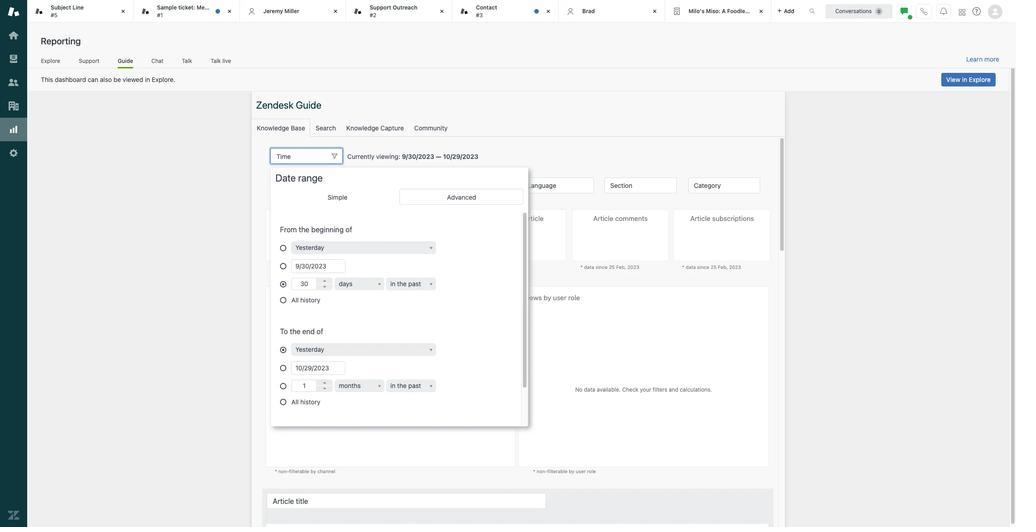 Task type: vqa. For each thing, say whether or not it's contained in the screenshot.
Close icon for Outreach
yes



Task type: locate. For each thing, give the bounding box(es) containing it.
2 in from the left
[[962, 76, 967, 83]]

zendesk support image
[[8, 6, 19, 18]]

0 horizontal spatial close image
[[331, 7, 340, 16]]

talk live link
[[210, 57, 231, 67]]

learn more link
[[966, 55, 999, 63]]

foodlez
[[727, 8, 748, 14]]

talk for talk live
[[211, 57, 221, 64]]

tabs tab list
[[27, 0, 800, 23]]

1 horizontal spatial explore
[[969, 76, 991, 83]]

1 vertical spatial support
[[79, 57, 99, 64]]

tab containing sample ticket: meet the ticket
[[133, 0, 240, 23]]

1 horizontal spatial support
[[370, 4, 391, 11]]

close image left #1
[[119, 7, 128, 16]]

2 close image from the left
[[225, 7, 234, 16]]

close image
[[331, 7, 340, 16], [756, 7, 766, 16]]

close image right foodlez
[[756, 7, 766, 16]]

talk
[[182, 57, 192, 64], [211, 57, 221, 64]]

meet
[[197, 4, 210, 11]]

in
[[145, 76, 150, 83], [962, 76, 967, 83]]

in right view
[[962, 76, 967, 83]]

in right viewed
[[145, 76, 150, 83]]

explore link
[[41, 57, 60, 67]]

0 horizontal spatial support
[[79, 57, 99, 64]]

close image left #2
[[331, 7, 340, 16]]

explore up this
[[41, 57, 60, 64]]

outreach
[[393, 4, 417, 11]]

support up #2
[[370, 4, 391, 11]]

close image inside jeremy miller tab
[[331, 7, 340, 16]]

5 close image from the left
[[650, 7, 659, 16]]

line
[[73, 4, 84, 11]]

close image right outreach
[[437, 7, 447, 16]]

talk right chat
[[182, 57, 192, 64]]

notifications image
[[940, 7, 947, 15]]

in inside view in explore button
[[962, 76, 967, 83]]

#3
[[476, 12, 483, 18]]

chat
[[151, 57, 163, 64]]

close image for jeremy miller
[[331, 7, 340, 16]]

0 horizontal spatial explore
[[41, 57, 60, 64]]

1 vertical spatial explore
[[969, 76, 991, 83]]

1 horizontal spatial close image
[[756, 7, 766, 16]]

0 horizontal spatial talk
[[182, 57, 192, 64]]

miso:
[[706, 8, 720, 14]]

more
[[984, 55, 999, 63]]

add
[[784, 7, 794, 14]]

admin image
[[8, 147, 19, 159]]

close image
[[119, 7, 128, 16], [225, 7, 234, 16], [437, 7, 447, 16], [544, 7, 553, 16], [650, 7, 659, 16]]

view
[[946, 76, 960, 83]]

close image inside milo's miso: a foodlez subsidiary tab
[[756, 7, 766, 16]]

talk left live
[[211, 57, 221, 64]]

contact #3
[[476, 4, 497, 18]]

close image right the
[[225, 7, 234, 16]]

support for support
[[79, 57, 99, 64]]

support for support outreach #2
[[370, 4, 391, 11]]

be
[[114, 76, 121, 83]]

get started image
[[8, 29, 19, 41]]

close image left 'milo's'
[[650, 7, 659, 16]]

support
[[370, 4, 391, 11], [79, 57, 99, 64]]

learn more
[[966, 55, 999, 63]]

the
[[211, 4, 220, 11]]

1 horizontal spatial talk
[[211, 57, 221, 64]]

dashboard
[[55, 76, 86, 83]]

tab
[[27, 0, 133, 23], [133, 0, 240, 23], [346, 0, 452, 23], [452, 0, 559, 23]]

milo's
[[689, 8, 705, 14]]

0 horizontal spatial in
[[145, 76, 150, 83]]

2 talk from the left
[[211, 57, 221, 64]]

organizations image
[[8, 100, 19, 112]]

reporting
[[41, 36, 81, 46]]

explore
[[41, 57, 60, 64], [969, 76, 991, 83]]

close image inside brad tab
[[650, 7, 659, 16]]

2 close image from the left
[[756, 7, 766, 16]]

support up can
[[79, 57, 99, 64]]

1 horizontal spatial in
[[962, 76, 967, 83]]

add button
[[771, 0, 800, 22]]

support inside support outreach #2
[[370, 4, 391, 11]]

explore down the learn more link
[[969, 76, 991, 83]]

0 vertical spatial support
[[370, 4, 391, 11]]

1 close image from the left
[[331, 7, 340, 16]]

1 talk from the left
[[182, 57, 192, 64]]

this dashboard can also be viewed in explore.
[[41, 76, 175, 83]]

this
[[41, 76, 53, 83]]

3 tab from the left
[[346, 0, 452, 23]]

milo's miso: a foodlez subsidiary
[[689, 8, 778, 14]]

close image left brad
[[544, 7, 553, 16]]

4 tab from the left
[[452, 0, 559, 23]]

miller
[[284, 8, 299, 14]]

milo's miso: a foodlez subsidiary tab
[[665, 0, 778, 23]]

sample ticket: meet the ticket #1
[[157, 4, 237, 18]]

can
[[88, 76, 98, 83]]

0 vertical spatial explore
[[41, 57, 60, 64]]

reporting image
[[8, 124, 19, 135]]

main element
[[0, 0, 27, 527]]

1 tab from the left
[[27, 0, 133, 23]]

button displays agent's chat status as online. image
[[901, 7, 908, 15]]

2 tab from the left
[[133, 0, 240, 23]]

conversations button
[[825, 4, 892, 18]]



Task type: describe. For each thing, give the bounding box(es) containing it.
tab containing support outreach
[[346, 0, 452, 23]]

brad
[[582, 8, 595, 14]]

contact
[[476, 4, 497, 11]]

support outreach #2
[[370, 4, 417, 18]]

view in explore button
[[941, 73, 996, 86]]

also
[[100, 76, 112, 83]]

jeremy miller tab
[[240, 0, 346, 23]]

customers image
[[8, 77, 19, 88]]

a
[[722, 8, 726, 14]]

guide
[[118, 57, 133, 64]]

#5
[[51, 12, 57, 18]]

jeremy
[[263, 8, 283, 14]]

viewed
[[123, 76, 143, 83]]

view in explore
[[946, 76, 991, 83]]

4 close image from the left
[[544, 7, 553, 16]]

1 close image from the left
[[119, 7, 128, 16]]

subsidiary
[[750, 8, 778, 14]]

brad tab
[[559, 0, 665, 23]]

views image
[[8, 53, 19, 65]]

sample
[[157, 4, 177, 11]]

tab containing contact
[[452, 0, 559, 23]]

live
[[222, 57, 231, 64]]

subject line #5
[[51, 4, 84, 18]]

explore.
[[152, 76, 175, 83]]

talk link
[[182, 57, 192, 67]]

ticket
[[222, 4, 237, 11]]

learn
[[966, 55, 983, 63]]

conversations
[[835, 7, 872, 14]]

get help image
[[973, 7, 981, 15]]

#1
[[157, 12, 163, 18]]

jeremy miller
[[263, 8, 299, 14]]

explore inside the explore link
[[41, 57, 60, 64]]

subject
[[51, 4, 71, 11]]

chat link
[[151, 57, 164, 67]]

explore inside view in explore button
[[969, 76, 991, 83]]

talk for talk
[[182, 57, 192, 64]]

ticket:
[[178, 4, 195, 11]]

talk live
[[211, 57, 231, 64]]

1 in from the left
[[145, 76, 150, 83]]

3 close image from the left
[[437, 7, 447, 16]]

close image for milo's miso: a foodlez subsidiary
[[756, 7, 766, 16]]

guide link
[[118, 57, 133, 68]]

zendesk products image
[[959, 9, 965, 15]]

zendesk image
[[8, 509, 19, 521]]

#2
[[370, 12, 376, 18]]

tab containing subject line
[[27, 0, 133, 23]]

support link
[[79, 57, 100, 67]]



